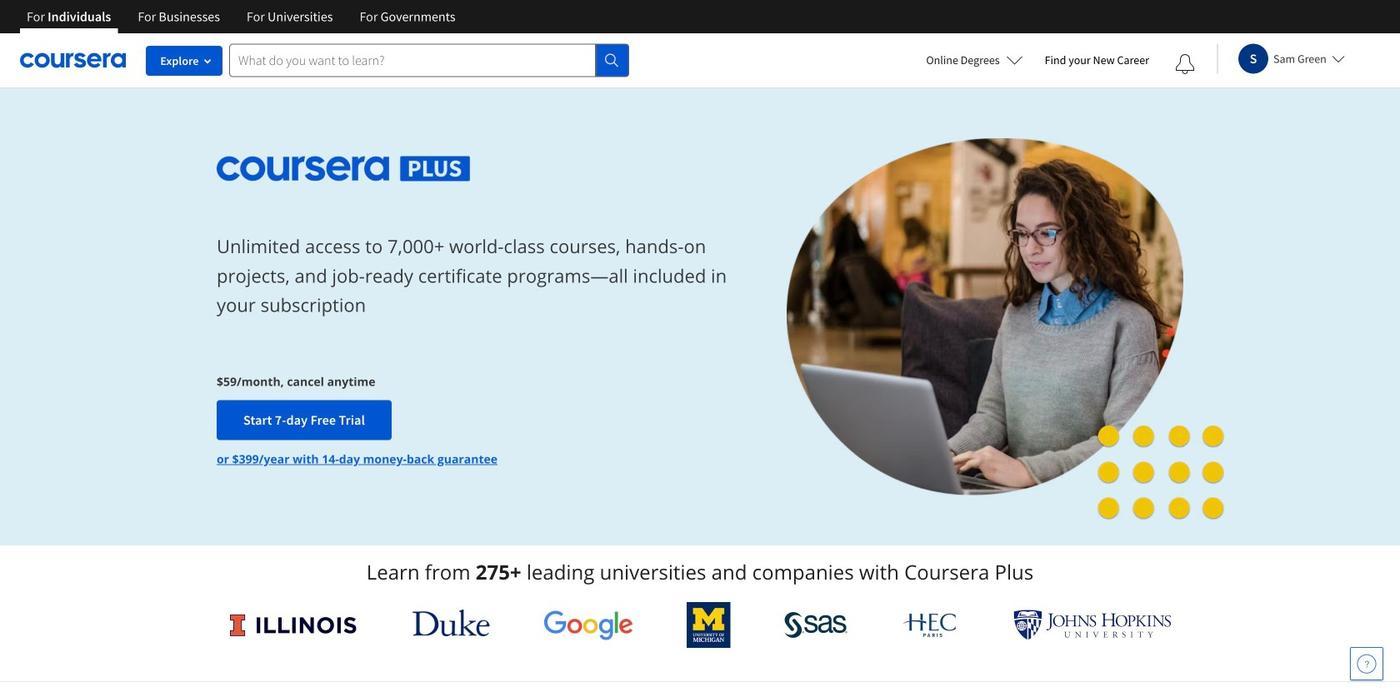 Task type: vqa. For each thing, say whether or not it's contained in the screenshot.
Career
no



Task type: describe. For each thing, give the bounding box(es) containing it.
sas image
[[784, 612, 848, 639]]

university of michigan image
[[687, 603, 731, 648]]

hec paris image
[[902, 608, 960, 643]]

banner navigation
[[13, 0, 469, 33]]

university of illinois at urbana-champaign image
[[228, 612, 359, 639]]



Task type: locate. For each thing, give the bounding box(es) containing it.
What do you want to learn? text field
[[229, 44, 596, 77]]

johns hopkins university image
[[1013, 610, 1172, 641]]

google image
[[543, 610, 633, 641]]

help center image
[[1357, 654, 1377, 674]]

None search field
[[229, 44, 629, 77]]

coursera image
[[20, 47, 126, 74]]

coursera plus image
[[217, 156, 471, 181]]

duke university image
[[412, 610, 490, 637]]



